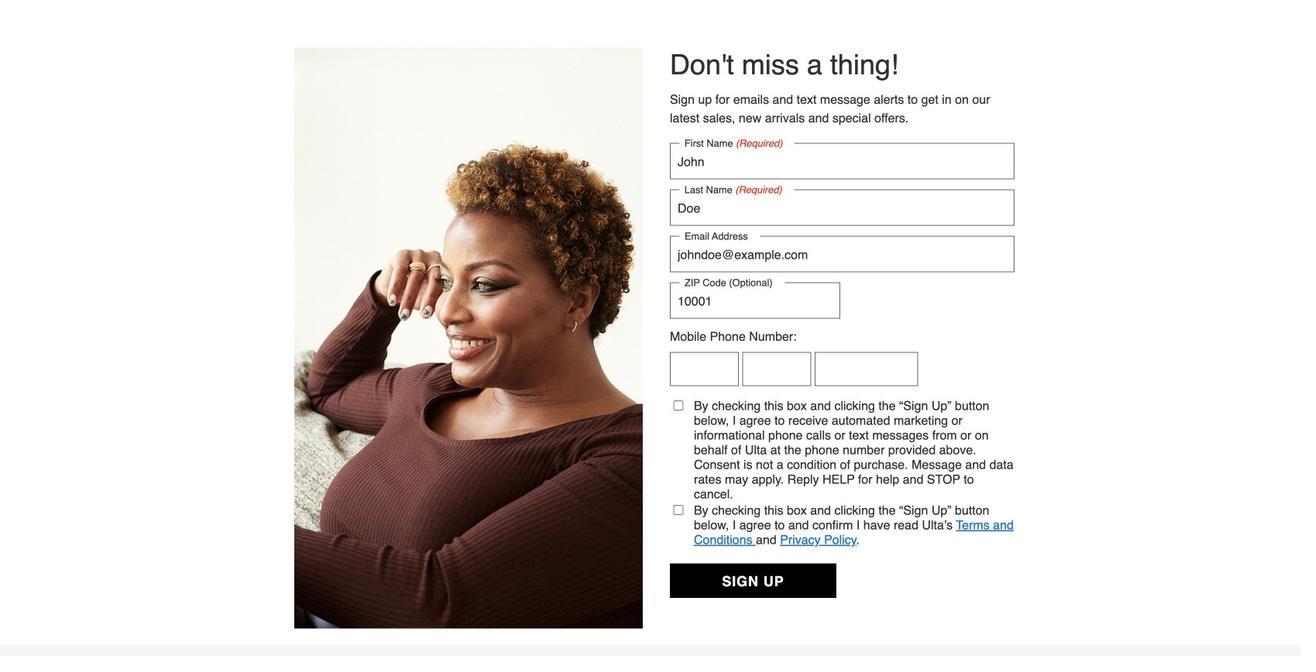 Task type: locate. For each thing, give the bounding box(es) containing it.
None submit
[[670, 564, 837, 598]]

my beauty profile image
[[294, 48, 643, 629]]

None text field
[[670, 143, 1015, 179]]

None telephone field
[[743, 352, 812, 386]]

None telephone field
[[670, 282, 841, 319], [670, 352, 739, 386], [815, 352, 918, 386], [670, 282, 841, 319], [670, 352, 739, 386], [815, 352, 918, 386]]

None checkbox
[[671, 401, 686, 411], [671, 505, 686, 515], [671, 401, 686, 411], [671, 505, 686, 515]]

None text field
[[670, 189, 1015, 226], [670, 236, 1015, 272], [670, 189, 1015, 226], [670, 236, 1015, 272]]



Task type: vqa. For each thing, say whether or not it's contained in the screenshot.
back to top Icon at the bottom right of page
no



